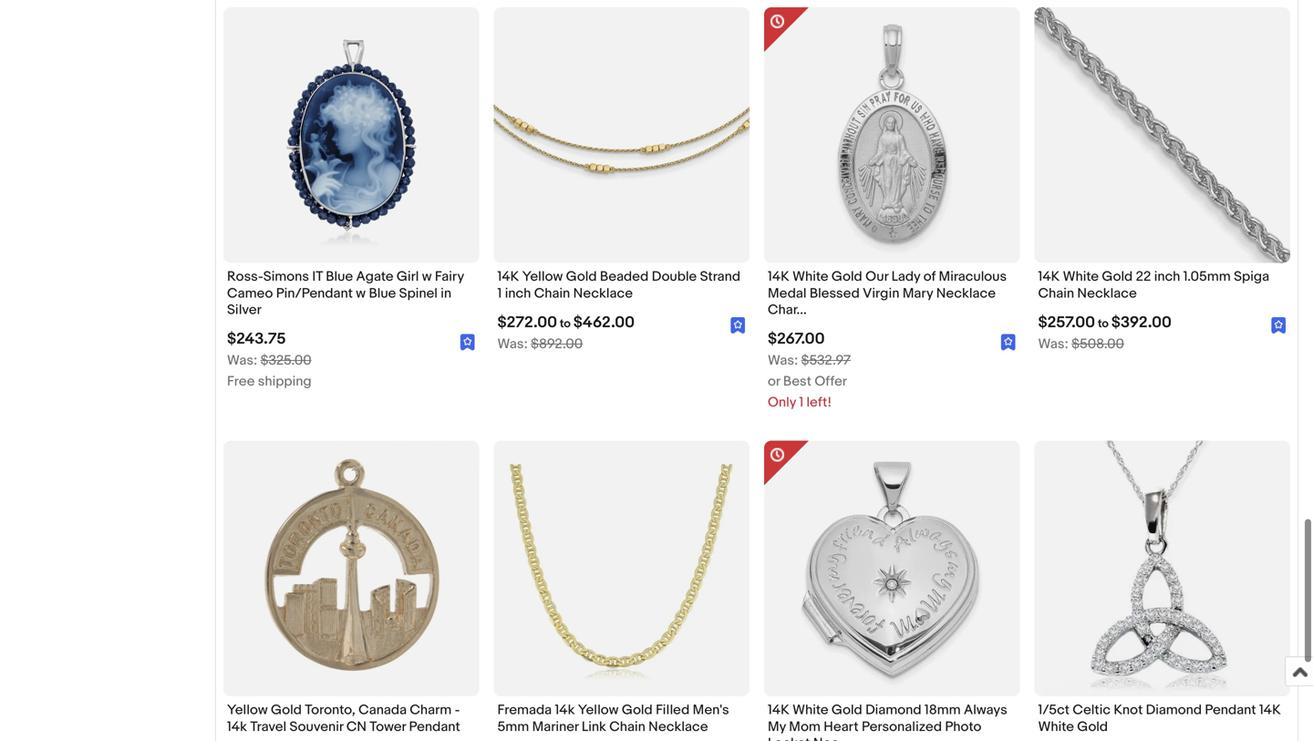 Task type: locate. For each thing, give the bounding box(es) containing it.
[object undefined] image for $272.00
[[731, 317, 746, 334]]

$392.00
[[1112, 313, 1172, 333]]

white up $257.00
[[1063, 269, 1099, 285]]

yellow inside 14k yellow gold beaded double strand 1 inch chain necklace
[[522, 269, 563, 285]]

1
[[498, 285, 502, 302], [800, 395, 804, 411]]

to up $892.00
[[560, 317, 571, 331]]

14k white gold our lady of miraculous medal blessed virgin mary necklace char... link
[[768, 269, 1017, 323]]

necklace down miraculous
[[937, 285, 996, 302]]

inch inside 14k white gold 22 inch 1.05mm spiga chain necklace
[[1155, 269, 1181, 285]]

fremada 14k yellow gold filled men's 5mm mariner link chain necklace
[[498, 703, 730, 736]]

agate
[[356, 269, 394, 285]]

yellow gold toronto, canada charm - 14k travel souvenir cn tower pendant image
[[224, 441, 479, 697]]

was: for was: $508.00
[[1039, 336, 1069, 353]]

yellow up travel on the bottom of page
[[227, 703, 268, 719]]

inch right 22
[[1155, 269, 1181, 285]]

necklace down beaded
[[574, 285, 633, 302]]

1 horizontal spatial [object undefined] image
[[731, 317, 746, 334]]

1 for inch
[[498, 285, 502, 302]]

gold left beaded
[[566, 269, 597, 285]]

to
[[560, 317, 571, 331], [1098, 317, 1109, 331]]

1 inside was: $532.97 or best offer only 1 left!
[[800, 395, 804, 411]]

14k white gold 22 inch 1.05mm spiga chain necklace
[[1039, 269, 1270, 302]]

it
[[312, 269, 323, 285]]

1 vertical spatial 1
[[800, 395, 804, 411]]

white inside 14k white gold diamond 18mm always my mom heart personalized photo locket nec...
[[793, 703, 829, 719]]

always
[[964, 703, 1008, 719]]

2 diamond from the left
[[1146, 703, 1202, 719]]

fairy
[[435, 269, 464, 285]]

0 horizontal spatial inch
[[505, 285, 531, 302]]

spiga
[[1234, 269, 1270, 285]]

[object undefined] image for $272.00
[[731, 318, 746, 334]]

1 horizontal spatial blue
[[369, 285, 396, 302]]

tower
[[370, 719, 406, 736]]

1 horizontal spatial diamond
[[1146, 703, 1202, 719]]

14k white gold diamond 18mm always my mom heart personalized photo locket nec... link
[[768, 703, 1017, 742]]

ross-simons it blue agate girl w fairy cameo pin/pendant w blue spinel in silver
[[227, 269, 464, 318]]

mariner
[[532, 719, 579, 736]]

$325.00
[[261, 353, 312, 369]]

to inside $272.00 to $462.00
[[560, 317, 571, 331]]

white inside 14k white gold our lady of miraculous medal blessed virgin mary necklace char...
[[793, 269, 829, 285]]

simons
[[263, 269, 309, 285]]

1 horizontal spatial 14k
[[555, 703, 575, 719]]

14k
[[498, 269, 519, 285], [768, 269, 790, 285], [1039, 269, 1060, 285], [768, 703, 790, 719], [1260, 703, 1282, 719]]

2 horizontal spatial yellow
[[578, 703, 619, 719]]

photo
[[946, 719, 982, 736]]

1 up $272.00
[[498, 285, 502, 302]]

miraculous
[[939, 269, 1007, 285]]

toronto,
[[305, 703, 356, 719]]

14k inside the yellow gold toronto, canada charm - 14k travel souvenir cn tower pendant
[[227, 719, 247, 736]]

white down 1/5ct
[[1039, 719, 1075, 736]]

strand
[[700, 269, 741, 285]]

yellow
[[522, 269, 563, 285], [227, 703, 268, 719], [578, 703, 619, 719]]

gold left 22
[[1102, 269, 1133, 285]]

inch up $272.00
[[505, 285, 531, 302]]

ross-
[[227, 269, 263, 285]]

canada
[[359, 703, 407, 719]]

men's
[[693, 703, 730, 719]]

1 diamond from the left
[[866, 703, 922, 719]]

0 horizontal spatial 14k
[[227, 719, 247, 736]]

14k inside 14k white gold our lady of miraculous medal blessed virgin mary necklace char...
[[768, 269, 790, 285]]

necklace
[[574, 285, 633, 302], [937, 285, 996, 302], [1078, 285, 1137, 302], [649, 719, 708, 736]]

1/5ct
[[1039, 703, 1070, 719]]

14k up mariner
[[555, 703, 575, 719]]

was: $325.00 free shipping
[[227, 353, 312, 390]]

in
[[441, 285, 452, 302]]

2 to from the left
[[1098, 317, 1109, 331]]

14k white gold 22 inch 1.05mm spiga chain necklace link
[[1039, 269, 1287, 307]]

diamond up personalized
[[866, 703, 922, 719]]

chain inside 14k yellow gold beaded double strand 1 inch chain necklace
[[534, 285, 570, 302]]

2 horizontal spatial chain
[[1039, 285, 1075, 302]]

was: up or
[[768, 353, 798, 369]]

gold left filled
[[622, 703, 653, 719]]

white for mom
[[793, 703, 829, 719]]

1/5ct celtic knot diamond pendant 14k white gold
[[1039, 703, 1282, 736]]

chain
[[534, 285, 570, 302], [1039, 285, 1075, 302], [610, 719, 646, 736]]

[object undefined] image
[[731, 317, 746, 334], [1272, 318, 1287, 334], [460, 334, 476, 351]]

-
[[455, 703, 460, 719]]

14k white gold our lady of miraculous medal blessed virgin mary necklace char...
[[768, 269, 1007, 318]]

necklace down filled
[[649, 719, 708, 736]]

14k inside 14k white gold 22 inch 1.05mm spiga chain necklace
[[1039, 269, 1060, 285]]

0 horizontal spatial [object undefined] image
[[460, 334, 476, 351]]

chain up $272.00 to $462.00
[[534, 285, 570, 302]]

yellow up link
[[578, 703, 619, 719]]

gold inside 14k white gold diamond 18mm always my mom heart personalized photo locket nec...
[[832, 703, 863, 719]]

pendant inside the yellow gold toronto, canada charm - 14k travel souvenir cn tower pendant
[[409, 719, 460, 736]]

diamond right knot
[[1146, 703, 1202, 719]]

1 to from the left
[[560, 317, 571, 331]]

white inside 14k white gold 22 inch 1.05mm spiga chain necklace
[[1063, 269, 1099, 285]]

gold up travel on the bottom of page
[[271, 703, 302, 719]]

0 horizontal spatial yellow
[[227, 703, 268, 719]]

blue right it at left
[[326, 269, 353, 285]]

1 horizontal spatial pendant
[[1206, 703, 1257, 719]]

only
[[768, 395, 796, 411]]

best
[[784, 374, 812, 390]]

blue down agate
[[369, 285, 396, 302]]

0 horizontal spatial diamond
[[866, 703, 922, 719]]

14k white gold diamond 18mm always my mom heart personalized photo locket nec... image
[[765, 441, 1020, 697]]

was: down $257.00
[[1039, 336, 1069, 353]]

0 horizontal spatial 1
[[498, 285, 502, 302]]

14k yellow gold beaded double strand 1 inch chain necklace image
[[494, 7, 750, 263]]

w down agate
[[356, 285, 366, 302]]

double
[[652, 269, 697, 285]]

girl
[[397, 269, 419, 285]]

$257.00
[[1039, 313, 1096, 333]]

1 horizontal spatial yellow
[[522, 269, 563, 285]]

white inside the 1/5ct celtic knot diamond pendant 14k white gold
[[1039, 719, 1075, 736]]

yellow inside the yellow gold toronto, canada charm - 14k travel souvenir cn tower pendant
[[227, 703, 268, 719]]

[object undefined] image for $243.75
[[460, 334, 476, 351]]

1 inside 14k yellow gold beaded double strand 1 inch chain necklace
[[498, 285, 502, 302]]

14k inside 14k yellow gold beaded double strand 1 inch chain necklace
[[498, 269, 519, 285]]

diamond inside 14k white gold diamond 18mm always my mom heart personalized photo locket nec...
[[866, 703, 922, 719]]

chain right link
[[610, 719, 646, 736]]

was: up free at the bottom left of the page
[[227, 353, 258, 369]]

to up $508.00
[[1098, 317, 1109, 331]]

cn
[[347, 719, 367, 736]]

gold inside the yellow gold toronto, canada charm - 14k travel souvenir cn tower pendant
[[271, 703, 302, 719]]

was: down $272.00
[[498, 336, 528, 353]]

virgin
[[863, 285, 900, 302]]

2 horizontal spatial [object undefined] image
[[1272, 318, 1287, 334]]

0 vertical spatial 1
[[498, 285, 502, 302]]

white up medal
[[793, 269, 829, 285]]

white
[[793, 269, 829, 285], [1063, 269, 1099, 285], [793, 703, 829, 719], [1039, 719, 1075, 736]]

was: inside was: $325.00 free shipping
[[227, 353, 258, 369]]

1 horizontal spatial inch
[[1155, 269, 1181, 285]]

1 horizontal spatial to
[[1098, 317, 1109, 331]]

1 horizontal spatial chain
[[610, 719, 646, 736]]

gold up heart
[[832, 703, 863, 719]]

yellow up $272.00
[[522, 269, 563, 285]]

gold down celtic
[[1078, 719, 1109, 736]]

pendant
[[1206, 703, 1257, 719], [409, 719, 460, 736]]

14k left travel on the bottom of page
[[227, 719, 247, 736]]

white up mom
[[793, 703, 829, 719]]

[object undefined] image
[[1272, 317, 1287, 334], [731, 318, 746, 334], [1001, 334, 1017, 351], [460, 334, 476, 351], [1001, 334, 1017, 351]]

1 left left! at the right bottom of the page
[[800, 395, 804, 411]]

personalized
[[862, 719, 942, 736]]

14k white gold 22 inch 1.05mm spiga chain necklace image
[[1035, 7, 1291, 263]]

pin/pendant
[[276, 285, 353, 302]]

$267.00
[[768, 330, 825, 349]]

beaded
[[600, 269, 649, 285]]

was:
[[498, 336, 528, 353], [1039, 336, 1069, 353], [227, 353, 258, 369], [768, 353, 798, 369]]

gold
[[566, 269, 597, 285], [832, 269, 863, 285], [1102, 269, 1133, 285], [271, 703, 302, 719], [622, 703, 653, 719], [832, 703, 863, 719], [1078, 719, 1109, 736]]

diamond inside the 1/5ct celtic knot diamond pendant 14k white gold
[[1146, 703, 1202, 719]]

diamond
[[866, 703, 922, 719], [1146, 703, 1202, 719]]

chain up $257.00
[[1039, 285, 1075, 302]]

0 horizontal spatial chain
[[534, 285, 570, 302]]

necklace up $257.00 to $392.00
[[1078, 285, 1137, 302]]

14k
[[555, 703, 575, 719], [227, 719, 247, 736]]

[object undefined] image for $243.75
[[460, 334, 476, 351]]

blue
[[326, 269, 353, 285], [369, 285, 396, 302]]

was: inside was: $532.97 or best offer only 1 left!
[[768, 353, 798, 369]]

was: $892.00
[[498, 336, 583, 353]]

offer
[[815, 374, 847, 390]]

$257.00 to $392.00
[[1039, 313, 1172, 333]]

silver
[[227, 302, 262, 318]]

1 horizontal spatial 1
[[800, 395, 804, 411]]

w up the spinel
[[422, 269, 432, 285]]

inch
[[1155, 269, 1181, 285], [505, 285, 531, 302]]

gold up blessed
[[832, 269, 863, 285]]

gold inside 14k yellow gold beaded double strand 1 inch chain necklace
[[566, 269, 597, 285]]

0 horizontal spatial pendant
[[409, 719, 460, 736]]

pendant inside the 1/5ct celtic knot diamond pendant 14k white gold
[[1206, 703, 1257, 719]]

14k white gold diamond 18mm always my mom heart personalized photo locket nec...
[[768, 703, 1008, 742]]

to inside $257.00 to $392.00
[[1098, 317, 1109, 331]]

diamond for pendant
[[1146, 703, 1202, 719]]

0 horizontal spatial to
[[560, 317, 571, 331]]



Task type: describe. For each thing, give the bounding box(es) containing it.
was: for was: $532.97 or best offer only 1 left!
[[768, 353, 798, 369]]

blessed
[[810, 285, 860, 302]]

14k yellow gold beaded double strand 1 inch chain necklace
[[498, 269, 741, 302]]

necklace inside 14k white gold 22 inch 1.05mm spiga chain necklace
[[1078, 285, 1137, 302]]

was: $508.00
[[1039, 336, 1125, 353]]

medal
[[768, 285, 807, 302]]

charm
[[410, 703, 452, 719]]

1/5ct celtic knot diamond pendant 14k white gold image
[[1035, 441, 1291, 697]]

1.05mm
[[1184, 269, 1231, 285]]

$508.00
[[1072, 336, 1125, 353]]

gold inside the 1/5ct celtic knot diamond pendant 14k white gold
[[1078, 719, 1109, 736]]

14k yellow gold beaded double strand 1 inch chain necklace link
[[498, 269, 746, 307]]

$892.00
[[531, 336, 583, 353]]

free
[[227, 374, 255, 390]]

14k inside the 1/5ct celtic knot diamond pendant 14k white gold
[[1260, 703, 1282, 719]]

14k inside 14k white gold diamond 18mm always my mom heart personalized photo locket nec...
[[768, 703, 790, 719]]

0 horizontal spatial blue
[[326, 269, 353, 285]]

0 horizontal spatial w
[[356, 285, 366, 302]]

fremada
[[498, 703, 552, 719]]

5mm
[[498, 719, 529, 736]]

cameo
[[227, 285, 273, 302]]

lady
[[892, 269, 921, 285]]

necklace inside 14k yellow gold beaded double strand 1 inch chain necklace
[[574, 285, 633, 302]]

white for medal
[[793, 269, 829, 285]]

fremada 14k yellow gold filled men's 5mm mariner link chain necklace link
[[498, 703, 746, 740]]

$532.97
[[802, 353, 851, 369]]

[object undefined] image for $267.00
[[1001, 334, 1017, 351]]

fremada 14k yellow gold filled men's 5mm mariner link chain necklace image
[[494, 451, 750, 687]]

nec...
[[814, 736, 850, 742]]

gold inside fremada 14k yellow gold filled men's 5mm mariner link chain necklace
[[622, 703, 653, 719]]

ross-simons it blue agate girl w fairy cameo pin/pendant w blue spinel in silver image
[[224, 8, 479, 263]]

18mm
[[925, 703, 961, 719]]

necklace inside fremada 14k yellow gold filled men's 5mm mariner link chain necklace
[[649, 719, 708, 736]]

to for $272.00
[[560, 317, 571, 331]]

chain inside 14k white gold 22 inch 1.05mm spiga chain necklace
[[1039, 285, 1075, 302]]

diamond for 18mm
[[866, 703, 922, 719]]

gold inside 14k white gold 22 inch 1.05mm spiga chain necklace
[[1102, 269, 1133, 285]]

$462.00
[[574, 313, 635, 333]]

filled
[[656, 703, 690, 719]]

necklace inside 14k white gold our lady of miraculous medal blessed virgin mary necklace char...
[[937, 285, 996, 302]]

inch inside 14k yellow gold beaded double strand 1 inch chain necklace
[[505, 285, 531, 302]]

14k for $257.00
[[1039, 269, 1060, 285]]

$243.75
[[227, 330, 286, 349]]

mary
[[903, 285, 934, 302]]

1/5ct celtic knot diamond pendant 14k white gold link
[[1039, 703, 1287, 740]]

to for $257.00
[[1098, 317, 1109, 331]]

or
[[768, 374, 780, 390]]

our
[[866, 269, 889, 285]]

14k for $267.00
[[768, 269, 790, 285]]

heart
[[824, 719, 859, 736]]

char...
[[768, 302, 807, 318]]

spinel
[[399, 285, 438, 302]]

ross-simons it blue agate girl w fairy cameo pin/pendant w blue spinel in silver link
[[227, 269, 476, 323]]

$272.00
[[498, 313, 557, 333]]

14k inside fremada 14k yellow gold filled men's 5mm mariner link chain necklace
[[555, 703, 575, 719]]

yellow inside fremada 14k yellow gold filled men's 5mm mariner link chain necklace
[[578, 703, 619, 719]]

travel
[[250, 719, 287, 736]]

1 horizontal spatial w
[[422, 269, 432, 285]]

celtic
[[1073, 703, 1111, 719]]

mom
[[789, 719, 821, 736]]

knot
[[1114, 703, 1143, 719]]

$272.00 to $462.00
[[498, 313, 635, 333]]

white for chain
[[1063, 269, 1099, 285]]

left!
[[807, 395, 832, 411]]

yellow gold toronto, canada charm - 14k travel souvenir cn tower pendant
[[227, 703, 460, 736]]

chain inside fremada 14k yellow gold filled men's 5mm mariner link chain necklace
[[610, 719, 646, 736]]

yellow gold toronto, canada charm - 14k travel souvenir cn tower pendant link
[[227, 703, 476, 740]]

22
[[1136, 269, 1152, 285]]

shipping
[[258, 374, 312, 390]]

14k for $272.00
[[498, 269, 519, 285]]

my
[[768, 719, 786, 736]]

was: for was: $892.00
[[498, 336, 528, 353]]

was: for was: $325.00 free shipping
[[227, 353, 258, 369]]

souvenir
[[290, 719, 343, 736]]

locket
[[768, 736, 811, 742]]

link
[[582, 719, 607, 736]]

gold inside 14k white gold our lady of miraculous medal blessed virgin mary necklace char...
[[832, 269, 863, 285]]

of
[[924, 269, 936, 285]]

14k white gold our lady of miraculous medal blessed virgin mary necklace char... image
[[765, 7, 1020, 263]]

1 for left!
[[800, 395, 804, 411]]

was: $532.97 or best offer only 1 left!
[[768, 353, 851, 411]]



Task type: vqa. For each thing, say whether or not it's contained in the screenshot.
Cn
yes



